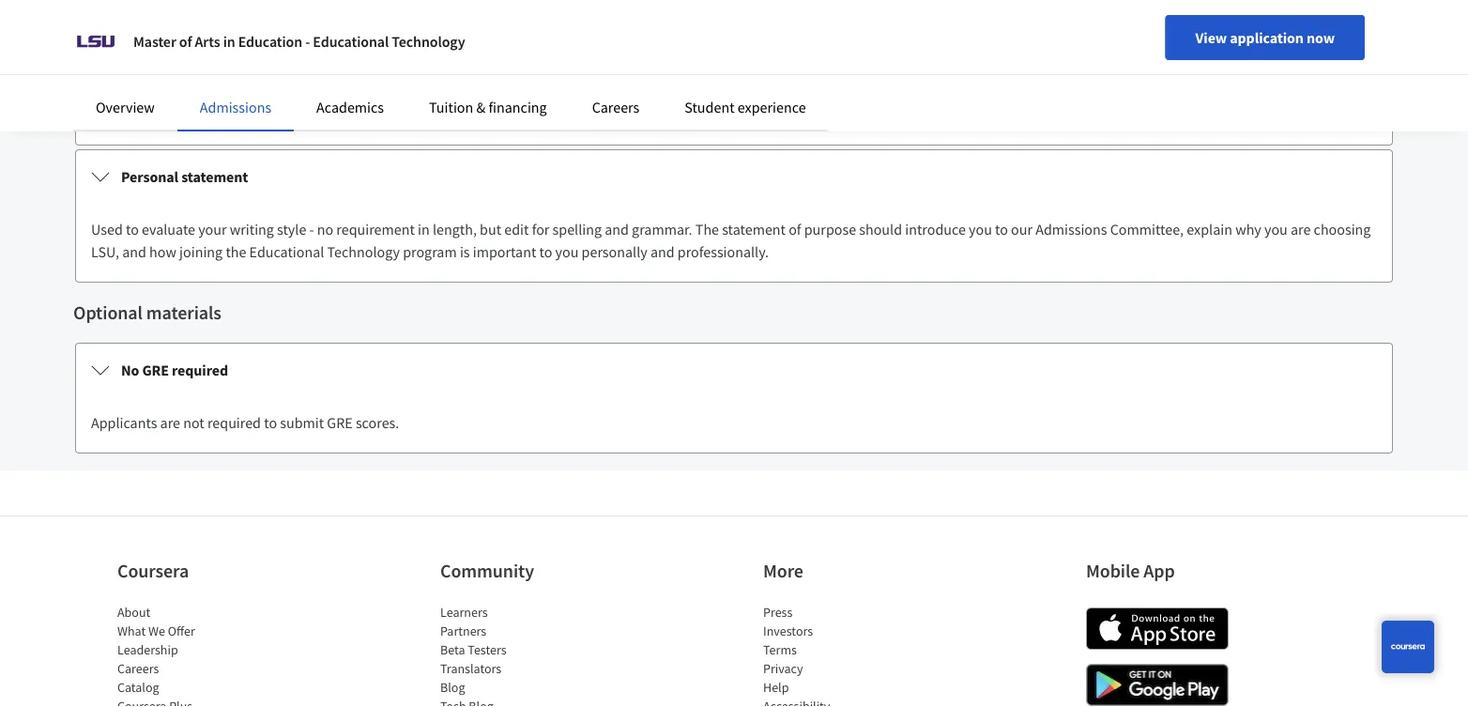 Task type: describe. For each thing, give the bounding box(es) containing it.
no
[[317, 220, 334, 239]]

choosing
[[1314, 220, 1372, 239]]

mobile
[[1087, 559, 1141, 583]]

important
[[473, 242, 537, 261]]

2 horizontal spatial the
[[1268, 83, 1288, 101]]

list item for coursera
[[117, 697, 277, 707]]

to left our on the top of the page
[[996, 220, 1009, 239]]

0 horizontal spatial and
[[122, 242, 146, 261]]

beta
[[440, 641, 465, 658]]

of inside upload unofficial transcripts of all undergraduate, graduate, or post baccalaureate course work in the application if available (can review on unofficial transcripts). make sure that you order the official transcripts to be sent to gradonline@lsu.edu.
[[272, 83, 284, 101]]

purpose
[[805, 220, 857, 239]]

gradonline@lsu.edu.
[[242, 105, 372, 124]]

statement inside dropdown button
[[181, 167, 248, 186]]

leadership link
[[117, 641, 178, 658]]

make
[[1109, 83, 1142, 101]]

applicants are not required to submit gre scores.
[[91, 413, 399, 432]]

scores.
[[356, 413, 399, 432]]

to right used
[[126, 220, 139, 239]]

to right sent
[[226, 105, 239, 124]]

investors
[[764, 623, 813, 640]]

learners partners beta testers translators blog
[[440, 604, 507, 696]]

optional
[[73, 301, 143, 324]]

offer
[[168, 623, 195, 640]]

committee,
[[1111, 220, 1184, 239]]

- inside the used to evaluate your writing style - no requirement in length, but edit for spelling and grammar. the statement of purpose should introduce you to our admissions committee, explain why you are choosing lsu, and how joining the educational technology program is important to you personally and professionally.
[[310, 220, 314, 239]]

privacy link
[[764, 660, 804, 677]]

translators
[[440, 660, 502, 677]]

overview link
[[96, 98, 155, 116]]

order
[[1230, 83, 1265, 101]]

community
[[440, 559, 534, 583]]

sure
[[1145, 83, 1172, 101]]

0 vertical spatial -
[[305, 32, 310, 51]]

admissions link
[[200, 98, 272, 116]]

used
[[91, 220, 123, 239]]

mobile app
[[1087, 559, 1176, 583]]

how
[[149, 242, 176, 261]]

no gre required
[[121, 361, 228, 379]]

official transcripts button
[[76, 13, 1393, 66]]

official transcripts
[[121, 30, 242, 49]]

arts
[[195, 32, 220, 51]]

1 horizontal spatial careers
[[592, 98, 640, 116]]

admissions inside the used to evaluate your writing style - no requirement in length, but edit for spelling and grammar. the statement of purpose should introduce you to our admissions committee, explain why you are choosing lsu, and how joining the educational technology program is important to you personally and professionally.
[[1036, 220, 1108, 239]]

press link
[[764, 604, 793, 621]]

of inside the used to evaluate your writing style - no requirement in length, but edit for spelling and grammar. the statement of purpose should introduce you to our admissions committee, explain why you are choosing lsu, and how joining the educational technology program is important to you personally and professionally.
[[789, 220, 802, 239]]

or
[[472, 83, 485, 101]]

partners link
[[440, 623, 487, 640]]

1 vertical spatial careers link
[[117, 660, 159, 677]]

louisiana state university logo image
[[73, 19, 118, 64]]

about
[[117, 604, 151, 621]]

translators link
[[440, 660, 502, 677]]

press
[[764, 604, 793, 621]]

personally
[[582, 242, 648, 261]]

1 horizontal spatial careers link
[[592, 98, 640, 116]]

course
[[610, 83, 652, 101]]

you inside upload unofficial transcripts of all undergraduate, graduate, or post baccalaureate course work in the application if available (can review on unofficial transcripts). make sure that you order the official transcripts to be sent to gradonline@lsu.edu.
[[1204, 83, 1227, 101]]

writing
[[230, 220, 274, 239]]

list item for community
[[440, 697, 600, 707]]

1 horizontal spatial and
[[605, 220, 629, 239]]

experience
[[738, 98, 806, 116]]

spelling
[[553, 220, 602, 239]]

0 vertical spatial educational
[[313, 32, 389, 51]]

app
[[1144, 559, 1176, 583]]

press investors terms privacy help
[[764, 604, 813, 696]]

your
[[198, 220, 227, 239]]

no
[[121, 361, 139, 379]]

available
[[813, 83, 870, 101]]

baccalaureate
[[519, 83, 607, 101]]

learners
[[440, 604, 488, 621]]

style
[[277, 220, 307, 239]]

applicants
[[91, 413, 157, 432]]

work
[[655, 83, 687, 101]]

you right why
[[1265, 220, 1288, 239]]

undergraduate,
[[306, 83, 404, 101]]

why
[[1236, 220, 1262, 239]]

academics
[[317, 98, 384, 116]]

technology inside the used to evaluate your writing style - no requirement in length, but edit for spelling and grammar. the statement of purpose should introduce you to our admissions committee, explain why you are choosing lsu, and how joining the educational technology program is important to you personally and professionally.
[[327, 242, 400, 261]]

master
[[133, 32, 176, 51]]

list for coursera
[[117, 603, 277, 707]]

tuition
[[429, 98, 474, 116]]

evaluate
[[142, 220, 195, 239]]

careers inside about what we offer leadership careers catalog
[[117, 660, 159, 677]]

help link
[[764, 679, 789, 696]]

all
[[287, 83, 303, 101]]

about what we offer leadership careers catalog
[[117, 604, 195, 696]]

but
[[480, 220, 502, 239]]

overview
[[96, 98, 155, 116]]

submit
[[280, 413, 324, 432]]

requirement
[[337, 220, 415, 239]]

to left submit
[[264, 413, 277, 432]]

0 horizontal spatial are
[[160, 413, 180, 432]]

what
[[117, 623, 146, 640]]

gre inside dropdown button
[[142, 361, 169, 379]]

in inside the used to evaluate your writing style - no requirement in length, but edit for spelling and grammar. the statement of purpose should introduce you to our admissions committee, explain why you are choosing lsu, and how joining the educational technology program is important to you personally and professionally.
[[418, 220, 430, 239]]

be
[[177, 105, 193, 124]]

official
[[121, 30, 168, 49]]

1 horizontal spatial gre
[[327, 413, 353, 432]]

learners link
[[440, 604, 488, 621]]

personal
[[121, 167, 179, 186]]

not
[[183, 413, 205, 432]]

post
[[488, 83, 516, 101]]



Task type: vqa. For each thing, say whether or not it's contained in the screenshot.
Undergraduate,
yes



Task type: locate. For each thing, give the bounding box(es) containing it.
1 horizontal spatial list
[[440, 603, 600, 707]]

educational
[[313, 32, 389, 51], [249, 242, 324, 261]]

investors link
[[764, 623, 813, 640]]

statement
[[181, 167, 248, 186], [722, 220, 786, 239]]

0 horizontal spatial unofficial
[[140, 83, 199, 101]]

joining
[[179, 242, 223, 261]]

0 horizontal spatial gre
[[142, 361, 169, 379]]

catalog link
[[117, 679, 159, 696]]

of left all
[[272, 83, 284, 101]]

0 vertical spatial gre
[[142, 361, 169, 379]]

1 horizontal spatial are
[[1291, 220, 1312, 239]]

required inside dropdown button
[[172, 361, 228, 379]]

of left purpose at the top right of page
[[789, 220, 802, 239]]

list for more
[[764, 603, 923, 707]]

1 horizontal spatial admissions
[[1036, 220, 1108, 239]]

required right the not
[[207, 413, 261, 432]]

0 vertical spatial statement
[[181, 167, 248, 186]]

unofficial right on
[[969, 83, 1028, 101]]

you left our on the top of the page
[[969, 220, 993, 239]]

technology up graduate,
[[392, 32, 465, 51]]

1 vertical spatial statement
[[722, 220, 786, 239]]

graduate,
[[407, 83, 469, 101]]

0 horizontal spatial application
[[728, 83, 799, 101]]

what we offer link
[[117, 623, 195, 640]]

for
[[532, 220, 550, 239]]

to down for
[[540, 242, 553, 261]]

and down grammar.
[[651, 242, 675, 261]]

0 vertical spatial in
[[223, 32, 235, 51]]

the right order
[[1268, 83, 1288, 101]]

list for community
[[440, 603, 600, 707]]

1 vertical spatial of
[[272, 83, 284, 101]]

0 vertical spatial careers link
[[592, 98, 640, 116]]

on
[[950, 83, 966, 101]]

technology down the requirement
[[327, 242, 400, 261]]

our
[[1012, 220, 1033, 239]]

1 vertical spatial admissions
[[1036, 220, 1108, 239]]

careers up catalog link
[[117, 660, 159, 677]]

list containing press
[[764, 603, 923, 707]]

1 vertical spatial required
[[207, 413, 261, 432]]

the
[[696, 220, 719, 239]]

2 horizontal spatial and
[[651, 242, 675, 261]]

transcripts inside official transcripts dropdown button
[[171, 30, 242, 49]]

1 horizontal spatial statement
[[722, 220, 786, 239]]

0 horizontal spatial list item
[[117, 697, 277, 707]]

1 list from the left
[[117, 603, 277, 707]]

application
[[1231, 28, 1304, 47], [728, 83, 799, 101]]

transcripts).
[[1031, 83, 1106, 101]]

1 list item from the left
[[117, 697, 277, 707]]

master of arts in education - educational technology
[[133, 32, 465, 51]]

careers link up catalog link
[[117, 660, 159, 677]]

length,
[[433, 220, 477, 239]]

view application now button
[[1166, 15, 1366, 60]]

in inside upload unofficial transcripts of all undergraduate, graduate, or post baccalaureate course work in the application if available (can review on unofficial transcripts). make sure that you order the official transcripts to be sent to gradonline@lsu.edu.
[[690, 83, 702, 101]]

2 vertical spatial of
[[789, 220, 802, 239]]

testers
[[468, 641, 507, 658]]

grammar.
[[632, 220, 693, 239]]

you right that
[[1204, 83, 1227, 101]]

list item down translators link
[[440, 697, 600, 707]]

statement up professionally.
[[722, 220, 786, 239]]

1 horizontal spatial in
[[418, 220, 430, 239]]

1 vertical spatial in
[[690, 83, 702, 101]]

and left how
[[122, 242, 146, 261]]

coursera
[[117, 559, 189, 583]]

1 vertical spatial gre
[[327, 413, 353, 432]]

2 horizontal spatial list
[[764, 603, 923, 707]]

personal statement button
[[76, 150, 1393, 203]]

2 horizontal spatial list item
[[764, 697, 923, 707]]

transcripts right official
[[171, 30, 242, 49]]

list item for more
[[764, 697, 923, 707]]

0 vertical spatial required
[[172, 361, 228, 379]]

more
[[764, 559, 804, 583]]

the down writing
[[226, 242, 246, 261]]

1 vertical spatial educational
[[249, 242, 324, 261]]

statement up the your
[[181, 167, 248, 186]]

0 vertical spatial are
[[1291, 220, 1312, 239]]

in up program
[[418, 220, 430, 239]]

view application now
[[1196, 28, 1336, 47]]

1 unofficial from the left
[[140, 83, 199, 101]]

2 horizontal spatial of
[[789, 220, 802, 239]]

of
[[179, 32, 192, 51], [272, 83, 284, 101], [789, 220, 802, 239]]

statement inside the used to evaluate your writing style - no requirement in length, but edit for spelling and grammar. the statement of purpose should introduce you to our admissions committee, explain why you are choosing lsu, and how joining the educational technology program is important to you personally and professionally.
[[722, 220, 786, 239]]

beta testers link
[[440, 641, 507, 658]]

explain
[[1187, 220, 1233, 239]]

3 list from the left
[[764, 603, 923, 707]]

tuition & financing link
[[429, 98, 547, 116]]

gre left scores.
[[327, 413, 353, 432]]

0 horizontal spatial of
[[179, 32, 192, 51]]

2 unofficial from the left
[[969, 83, 1028, 101]]

1 vertical spatial application
[[728, 83, 799, 101]]

0 horizontal spatial list
[[117, 603, 277, 707]]

the inside the used to evaluate your writing style - no requirement in length, but edit for spelling and grammar. the statement of purpose should introduce you to our admissions committee, explain why you are choosing lsu, and how joining the educational technology program is important to you personally and professionally.
[[226, 242, 246, 261]]

1 horizontal spatial list item
[[440, 697, 600, 707]]

sent
[[196, 105, 223, 124]]

list item
[[117, 697, 277, 707], [440, 697, 600, 707], [764, 697, 923, 707]]

application left if on the top right
[[728, 83, 799, 101]]

1 vertical spatial are
[[160, 413, 180, 432]]

&
[[477, 98, 486, 116]]

terms link
[[764, 641, 797, 658]]

transcripts
[[171, 30, 242, 49], [202, 83, 269, 101], [91, 105, 158, 124]]

0 vertical spatial of
[[179, 32, 192, 51]]

application inside button
[[1231, 28, 1304, 47]]

used to evaluate your writing style - no requirement in length, but edit for spelling and grammar. the statement of purpose should introduce you to our admissions committee, explain why you are choosing lsu, and how joining the educational technology program is important to you personally and professionally.
[[91, 220, 1372, 261]]

1 vertical spatial transcripts
[[202, 83, 269, 101]]

1 vertical spatial technology
[[327, 242, 400, 261]]

2 horizontal spatial in
[[690, 83, 702, 101]]

now
[[1307, 28, 1336, 47]]

1 vertical spatial -
[[310, 220, 314, 239]]

tuition & financing
[[429, 98, 547, 116]]

and
[[605, 220, 629, 239], [122, 242, 146, 261], [651, 242, 675, 261]]

3 list item from the left
[[764, 697, 923, 707]]

list item down catalog link
[[117, 697, 277, 707]]

1 vertical spatial careers
[[117, 660, 159, 677]]

in
[[223, 32, 235, 51], [690, 83, 702, 101], [418, 220, 430, 239]]

list containing about
[[117, 603, 277, 707]]

in right arts
[[223, 32, 235, 51]]

admissions
[[200, 98, 272, 116], [1036, 220, 1108, 239]]

application left now
[[1231, 28, 1304, 47]]

personal statement
[[121, 167, 248, 186]]

2 vertical spatial transcripts
[[91, 105, 158, 124]]

if
[[802, 83, 810, 101]]

- right education
[[305, 32, 310, 51]]

optional materials
[[73, 301, 222, 324]]

0 vertical spatial transcripts
[[171, 30, 242, 49]]

edit
[[505, 220, 529, 239]]

0 horizontal spatial statement
[[181, 167, 248, 186]]

0 horizontal spatial in
[[223, 32, 235, 51]]

blog
[[440, 679, 465, 696]]

2 vertical spatial in
[[418, 220, 430, 239]]

careers link left 'work'
[[592, 98, 640, 116]]

view
[[1196, 28, 1228, 47]]

about link
[[117, 604, 151, 621]]

program
[[403, 242, 457, 261]]

upload
[[91, 83, 137, 101]]

(can
[[873, 83, 902, 101]]

lsu,
[[91, 242, 119, 261]]

gre right "no"
[[142, 361, 169, 379]]

in right 'work'
[[690, 83, 702, 101]]

get it on google play image
[[1087, 664, 1229, 706]]

partners
[[440, 623, 487, 640]]

review
[[905, 83, 947, 101]]

0 horizontal spatial careers link
[[117, 660, 159, 677]]

0 horizontal spatial the
[[226, 242, 246, 261]]

academics link
[[317, 98, 384, 116]]

education
[[238, 32, 303, 51]]

introduce
[[906, 220, 966, 239]]

student
[[685, 98, 735, 116]]

required
[[172, 361, 228, 379], [207, 413, 261, 432]]

0 horizontal spatial careers
[[117, 660, 159, 677]]

to left "be"
[[161, 105, 174, 124]]

educational up the undergraduate,
[[313, 32, 389, 51]]

1 horizontal spatial of
[[272, 83, 284, 101]]

terms
[[764, 641, 797, 658]]

educational down style
[[249, 242, 324, 261]]

1 horizontal spatial unofficial
[[969, 83, 1028, 101]]

financing
[[489, 98, 547, 116]]

you down "spelling"
[[556, 242, 579, 261]]

are left the not
[[160, 413, 180, 432]]

list containing learners
[[440, 603, 600, 707]]

1 horizontal spatial the
[[705, 83, 725, 101]]

unofficial up "be"
[[140, 83, 199, 101]]

application inside upload unofficial transcripts of all undergraduate, graduate, or post baccalaureate course work in the application if available (can review on unofficial transcripts). make sure that you order the official transcripts to be sent to gradonline@lsu.edu.
[[728, 83, 799, 101]]

of left arts
[[179, 32, 192, 51]]

is
[[460, 242, 470, 261]]

catalog
[[117, 679, 159, 696]]

download on the app store image
[[1087, 608, 1229, 650]]

2 list item from the left
[[440, 697, 600, 707]]

0 vertical spatial technology
[[392, 32, 465, 51]]

are inside the used to evaluate your writing style - no requirement in length, but edit for spelling and grammar. the statement of purpose should introduce you to our admissions committee, explain why you are choosing lsu, and how joining the educational technology program is important to you personally and professionally.
[[1291, 220, 1312, 239]]

admissions right our on the top of the page
[[1036, 220, 1108, 239]]

list item down "privacy" in the bottom right of the page
[[764, 697, 923, 707]]

you
[[1204, 83, 1227, 101], [969, 220, 993, 239], [1265, 220, 1288, 239], [556, 242, 579, 261]]

0 horizontal spatial admissions
[[200, 98, 272, 116]]

the right 'work'
[[705, 83, 725, 101]]

0 vertical spatial careers
[[592, 98, 640, 116]]

required up the not
[[172, 361, 228, 379]]

1 horizontal spatial application
[[1231, 28, 1304, 47]]

are left choosing
[[1291, 220, 1312, 239]]

list
[[117, 603, 277, 707], [440, 603, 600, 707], [764, 603, 923, 707]]

0 vertical spatial application
[[1231, 28, 1304, 47]]

educational inside the used to evaluate your writing style - no requirement in length, but edit for spelling and grammar. the statement of purpose should introduce you to our admissions committee, explain why you are choosing lsu, and how joining the educational technology program is important to you personally and professionally.
[[249, 242, 324, 261]]

that
[[1175, 83, 1201, 101]]

transcripts down upload
[[91, 105, 158, 124]]

careers left 'work'
[[592, 98, 640, 116]]

0 vertical spatial admissions
[[200, 98, 272, 116]]

2 list from the left
[[440, 603, 600, 707]]

admissions right "be"
[[200, 98, 272, 116]]

- left 'no'
[[310, 220, 314, 239]]

materials
[[146, 301, 222, 324]]

and up personally
[[605, 220, 629, 239]]

transcripts up sent
[[202, 83, 269, 101]]



